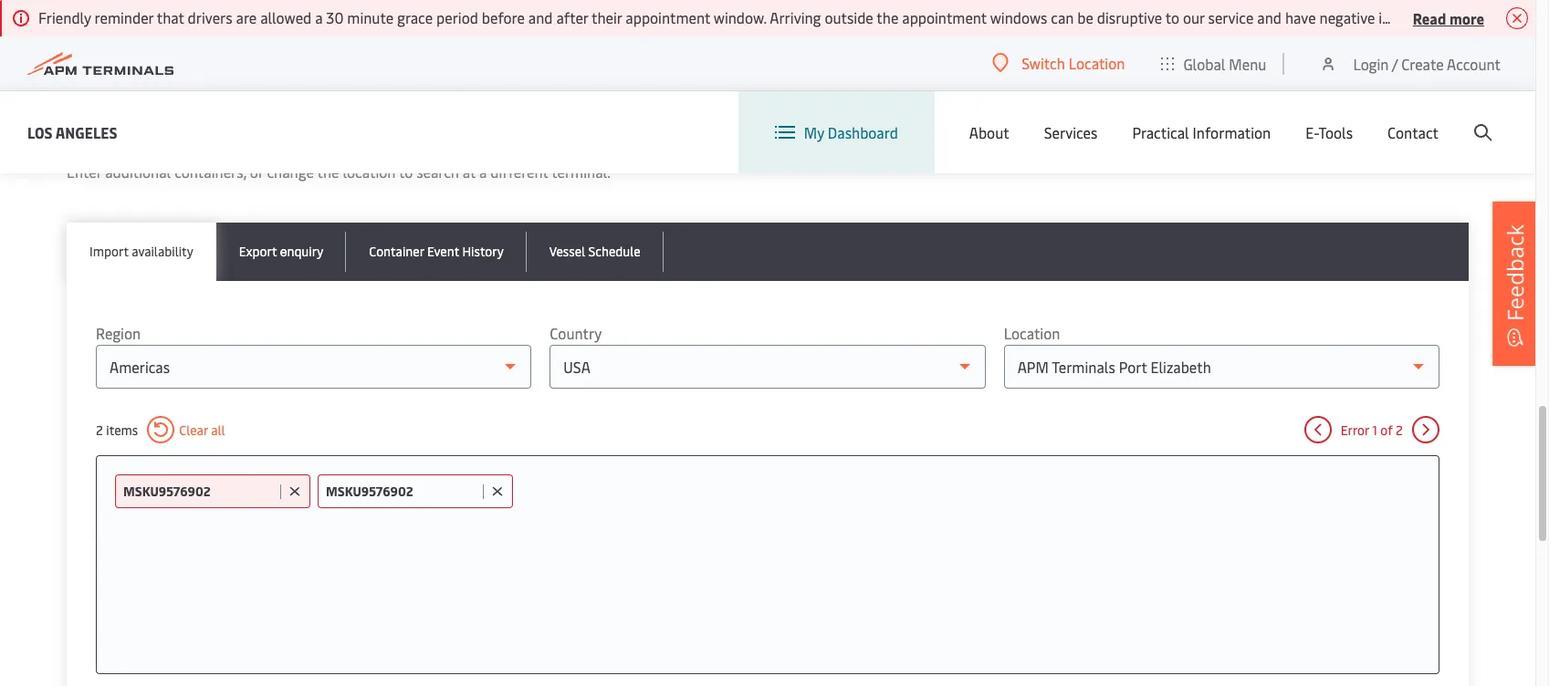 Task type: locate. For each thing, give the bounding box(es) containing it.
0 horizontal spatial location
[[1004, 323, 1061, 343]]

e-
[[1306, 122, 1319, 142]]

1 horizontal spatial to
[[1166, 7, 1180, 27]]

0 vertical spatial a
[[315, 7, 323, 27]]

search again enter additional containers, or change the location to search at a different terminal.
[[67, 121, 611, 182]]

about button
[[970, 91, 1010, 174]]

0 horizontal spatial 2
[[96, 421, 103, 439]]

los angeles
[[27, 122, 117, 142]]

2 right of
[[1397, 421, 1404, 439]]

2 left items
[[96, 421, 103, 439]]

2 items
[[96, 421, 138, 439]]

0 horizontal spatial appointment
[[626, 7, 711, 27]]

previous error image
[[1305, 416, 1332, 444]]

containers,
[[175, 162, 247, 182]]

search
[[67, 121, 143, 156]]

1 horizontal spatial location
[[1069, 53, 1126, 73]]

services
[[1045, 122, 1098, 142]]

1
[[1373, 421, 1378, 439]]

and left 'have'
[[1258, 7, 1282, 27]]

0 horizontal spatial the
[[317, 162, 339, 182]]

appointment left windows
[[903, 7, 987, 27]]

allowed
[[260, 7, 312, 27]]

windows
[[991, 7, 1048, 27]]

grace
[[397, 7, 433, 27]]

global menu button
[[1144, 36, 1285, 91]]

the
[[877, 7, 899, 27], [317, 162, 339, 182]]

drivers
[[188, 7, 233, 27], [1455, 7, 1500, 27]]

my dashboard button
[[775, 91, 899, 174]]

export еnquiry button
[[216, 223, 346, 281]]

0 horizontal spatial a
[[315, 7, 323, 27]]

friendly reminder that drivers are allowed a 30 minute grace period before and after their appointment window. arriving outside the appointment windows can be disruptive to our service and have negative impacts on drivers who arr
[[38, 7, 1550, 27]]

login
[[1354, 53, 1389, 74]]

switch location
[[1022, 53, 1126, 73]]

1 horizontal spatial 2
[[1397, 421, 1404, 439]]

tab list
[[67, 223, 1470, 281]]

drivers right the on
[[1455, 7, 1500, 27]]

next error image
[[1413, 416, 1440, 444]]

container event history button
[[346, 223, 527, 281]]

drivers left are
[[188, 7, 233, 27]]

again
[[149, 121, 210, 156]]

create
[[1402, 53, 1444, 74]]

impacts
[[1379, 7, 1431, 27]]

0 horizontal spatial and
[[529, 7, 553, 27]]

items
[[106, 421, 138, 439]]

/
[[1393, 53, 1399, 74]]

change
[[267, 162, 314, 182]]

appointment right 'their'
[[626, 7, 711, 27]]

2
[[96, 421, 103, 439], [1397, 421, 1404, 439]]

country
[[550, 323, 602, 343]]

1 vertical spatial a
[[480, 162, 487, 182]]

a right at
[[480, 162, 487, 182]]

0 vertical spatial location
[[1069, 53, 1126, 73]]

a left 30
[[315, 7, 323, 27]]

history
[[462, 243, 504, 260]]

to left search
[[399, 162, 413, 182]]

to left our
[[1166, 7, 1180, 27]]

1 vertical spatial the
[[317, 162, 339, 182]]

None text field
[[521, 475, 1421, 508]]

container
[[369, 243, 424, 260]]

import availability button
[[67, 223, 216, 281]]

read more button
[[1414, 6, 1485, 29]]

service
[[1209, 7, 1254, 27]]

global
[[1184, 53, 1226, 74]]

region
[[96, 323, 141, 343]]

minute
[[347, 7, 394, 27]]

to inside search again enter additional containers, or change the location to search at a different terminal.
[[399, 162, 413, 182]]

appointment
[[626, 7, 711, 27], [903, 7, 987, 27]]

arr
[[1535, 7, 1550, 27]]

1 vertical spatial to
[[399, 162, 413, 182]]

to
[[1166, 7, 1180, 27], [399, 162, 413, 182]]

at
[[463, 162, 476, 182]]

0 vertical spatial to
[[1166, 7, 1180, 27]]

the inside search again enter additional containers, or change the location to search at a different terminal.
[[317, 162, 339, 182]]

1 horizontal spatial appointment
[[903, 7, 987, 27]]

e-tools
[[1306, 122, 1354, 142]]

0 vertical spatial the
[[877, 7, 899, 27]]

period
[[437, 7, 479, 27]]

of
[[1381, 421, 1393, 439]]

reminder
[[95, 7, 154, 27]]

1 horizontal spatial a
[[480, 162, 487, 182]]

enter
[[67, 162, 102, 182]]

import availability
[[90, 243, 193, 260]]

feedback
[[1501, 225, 1531, 321]]

a inside search again enter additional containers, or change the location to search at a different terminal.
[[480, 162, 487, 182]]

0 horizontal spatial drivers
[[188, 7, 233, 27]]

availability
[[132, 243, 193, 260]]

and
[[529, 7, 553, 27], [1258, 7, 1282, 27]]

error 1 of 2
[[1341, 421, 1404, 439]]

None text field
[[123, 483, 276, 500], [326, 483, 479, 500], [123, 483, 276, 500], [326, 483, 479, 500]]

0 horizontal spatial to
[[399, 162, 413, 182]]

switch
[[1022, 53, 1066, 73]]

the right change
[[317, 162, 339, 182]]

window.
[[714, 7, 767, 27]]

schedule
[[589, 243, 641, 260]]

feedback button
[[1493, 202, 1539, 366]]

1 horizontal spatial the
[[877, 7, 899, 27]]

and left after
[[529, 7, 553, 27]]

more
[[1450, 8, 1485, 28]]

1 horizontal spatial drivers
[[1455, 7, 1500, 27]]

1 horizontal spatial and
[[1258, 7, 1282, 27]]

arriving
[[770, 7, 822, 27]]

e-tools button
[[1306, 91, 1354, 174]]

location
[[343, 162, 396, 182]]

event
[[427, 243, 459, 260]]

the right outside
[[877, 7, 899, 27]]

search
[[417, 162, 459, 182]]

contact
[[1388, 122, 1439, 142]]



Task type: describe. For each thing, give the bounding box(es) containing it.
friendly
[[38, 7, 91, 27]]

contact button
[[1388, 91, 1439, 174]]

2 appointment from the left
[[903, 7, 987, 27]]

can
[[1051, 7, 1074, 27]]

services button
[[1045, 91, 1098, 174]]

export еnquiry
[[239, 243, 324, 260]]

terminal.
[[552, 162, 611, 182]]

dashboard
[[828, 122, 899, 142]]

have
[[1286, 7, 1317, 27]]

different
[[491, 162, 549, 182]]

tools
[[1319, 122, 1354, 142]]

before
[[482, 7, 525, 27]]

outside
[[825, 7, 874, 27]]

account
[[1448, 53, 1501, 74]]

еnquiry
[[280, 243, 324, 260]]

that
[[157, 7, 184, 27]]

container event history
[[369, 243, 504, 260]]

close alert image
[[1507, 7, 1529, 29]]

error
[[1341, 421, 1370, 439]]

1 drivers from the left
[[188, 7, 233, 27]]

on
[[1435, 7, 1451, 27]]

about
[[970, 122, 1010, 142]]

practical information button
[[1133, 91, 1272, 174]]

clear
[[179, 421, 208, 439]]

2 2 from the left
[[1397, 421, 1404, 439]]

our
[[1184, 7, 1205, 27]]

additional
[[105, 162, 171, 182]]

read more
[[1414, 8, 1485, 28]]

1 appointment from the left
[[626, 7, 711, 27]]

clear all button
[[147, 416, 225, 444]]

who
[[1503, 7, 1531, 27]]

tab list containing import availability
[[67, 223, 1470, 281]]

switch location button
[[993, 53, 1126, 73]]

vessel schedule button
[[527, 223, 664, 281]]

after
[[557, 7, 589, 27]]

1 and from the left
[[529, 7, 553, 27]]

clear all
[[179, 421, 225, 439]]

negative
[[1320, 7, 1376, 27]]

30
[[326, 7, 344, 27]]

or
[[250, 162, 263, 182]]

global menu
[[1184, 53, 1267, 74]]

practical
[[1133, 122, 1190, 142]]

information
[[1193, 122, 1272, 142]]

my
[[804, 122, 825, 142]]

login / create account link
[[1320, 37, 1501, 90]]

login / create account
[[1354, 53, 1501, 74]]

menu
[[1230, 53, 1267, 74]]

read
[[1414, 8, 1447, 28]]

los
[[27, 122, 53, 142]]

are
[[236, 7, 257, 27]]

vessel schedule
[[550, 243, 641, 260]]

import
[[90, 243, 129, 260]]

1 vertical spatial location
[[1004, 323, 1061, 343]]

los angeles link
[[27, 121, 117, 144]]

vessel
[[550, 243, 586, 260]]

2 and from the left
[[1258, 7, 1282, 27]]

export
[[239, 243, 277, 260]]

angeles
[[55, 122, 117, 142]]

their
[[592, 7, 622, 27]]

2 drivers from the left
[[1455, 7, 1500, 27]]

be
[[1078, 7, 1094, 27]]

1 2 from the left
[[96, 421, 103, 439]]

practical information
[[1133, 122, 1272, 142]]

disruptive
[[1098, 7, 1163, 27]]

all
[[211, 421, 225, 439]]

my dashboard
[[804, 122, 899, 142]]



Task type: vqa. For each thing, say whether or not it's contained in the screenshot.
'or'
yes



